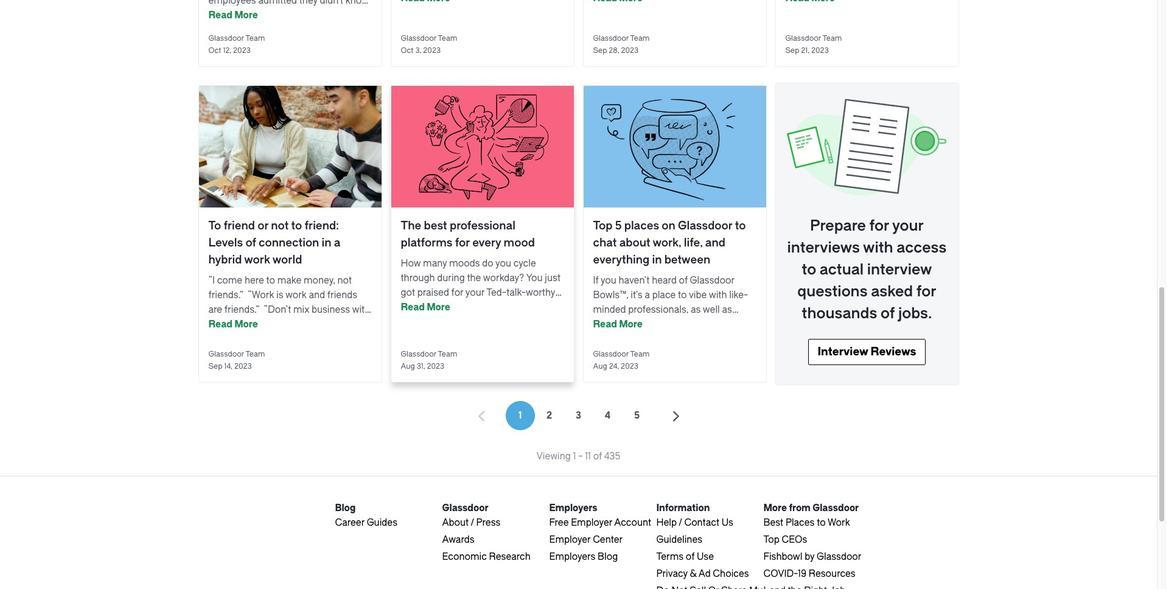 Task type: locate. For each thing, give the bounding box(es) containing it.
1 vertical spatial work
[[285, 290, 307, 301]]

post
[[654, 319, 673, 330]]

presentation
[[401, 302, 455, 313]]

to
[[208, 219, 221, 232]]

1 horizontal spatial oct
[[401, 46, 413, 55]]

prepare
[[810, 217, 866, 234]]

0 horizontal spatial aug
[[401, 362, 415, 371]]

2023 inside glassdoor team sep 28, 2023
[[621, 46, 639, 55]]

for
[[869, 217, 889, 234], [455, 236, 470, 250], [916, 283, 936, 300], [451, 287, 463, 298]]

team inside glassdoor team sep 28, 2023
[[630, 34, 650, 43]]

read for top 5 places on glassdoor to chat about work, life, and everything in between
[[593, 319, 617, 330]]

more
[[234, 10, 258, 21], [427, 302, 450, 313], [234, 319, 258, 330], [619, 319, 643, 330], [763, 503, 787, 514]]

team for aug 31, 2023
[[438, 350, 457, 358]]

as right the well
[[722, 304, 732, 315]]

0 horizontal spatial with
[[352, 304, 370, 315]]

glassdoor up "life,"
[[678, 219, 732, 232]]

for inside how many moods do you cycle through during the workday? you just got praised for your ted-talk-worthy presentation skills, and you're on a high....
[[451, 287, 463, 298]]

a inside how many moods do you cycle through during the workday? you just got praised for your ted-talk-worthy presentation skills, and you're on a high....
[[544, 302, 549, 313]]

skills,
[[458, 302, 481, 313]]

to
[[291, 219, 302, 232], [735, 219, 746, 232], [802, 261, 816, 278], [266, 275, 275, 286], [678, 290, 687, 301], [817, 517, 826, 528]]

with up '—...'
[[352, 304, 370, 315]]

0 horizontal spatial 1
[[518, 410, 522, 421]]

2 as from the left
[[722, 304, 732, 315]]

0 vertical spatial top
[[593, 219, 613, 232]]

1 horizontal spatial not
[[337, 275, 352, 286]]

1 horizontal spatial work
[[285, 290, 307, 301]]

team for sep 14, 2023
[[246, 350, 265, 358]]

information help / contact us guidelines terms of use privacy & ad choices
[[656, 503, 749, 579]]

read for to friend or not to friend: levels of connection in a hybrid work world
[[208, 319, 232, 330]]

2023 for aug 24, 2023
[[621, 362, 638, 371]]

work up mix
[[285, 290, 307, 301]]

your up access
[[892, 217, 924, 234]]

in inside to friend or not to friend: levels of connection in a hybrid work world
[[322, 236, 331, 250]]

team for sep 21, 2023
[[823, 34, 842, 43]]

1 vertical spatial your
[[465, 287, 484, 298]]

with up interview at the top of the page
[[863, 239, 893, 256]]

0 vertical spatial your
[[892, 217, 924, 234]]

life,
[[684, 236, 703, 250]]

employer down free
[[549, 534, 591, 545]]

by
[[805, 551, 814, 562]]

you inside how many moods do you cycle through during the workday? you just got praised for your ted-talk-worthy presentation skills, and you're on a high....
[[495, 258, 511, 269]]

on inside how many moods do you cycle through during the workday? you just got praised for your ted-talk-worthy presentation skills, and you're on a high....
[[530, 302, 541, 313]]

2 oct from the left
[[401, 46, 413, 55]]

2023 for oct 3, 2023
[[423, 46, 441, 55]]

you
[[495, 258, 511, 269], [601, 275, 616, 286]]

oct inside glassdoor team oct 3, 2023
[[401, 46, 413, 55]]

sep inside glassdoor team sep 28, 2023
[[593, 46, 607, 55]]

best places to work link
[[763, 517, 850, 528]]

answer
[[693, 319, 725, 330]]

2023 inside glassdoor team aug 24, 2023
[[621, 362, 638, 371]]

you up workday?
[[495, 258, 511, 269]]

information
[[656, 503, 710, 514]]

every
[[472, 236, 501, 250]]

and down "money,"
[[309, 290, 325, 301]]

not up friends
[[337, 275, 352, 286]]

and inside if you haven't heard of glassdoor bowls™, it's a place to vibe with like- minded professionals, as well as anonymously post and answer your most...
[[675, 319, 691, 330]]

0 horizontal spatial not
[[271, 219, 289, 232]]

glassdoor up vibe
[[690, 275, 734, 286]]

sep left 21,
[[785, 46, 799, 55]]

blog up career
[[335, 503, 356, 514]]

you inside if you haven't heard of glassdoor bowls™, it's a place to vibe with like- minded professionals, as well as anonymously post and answer your most...
[[601, 275, 616, 286]]

/ inside glassdoor about / press awards economic research
[[471, 517, 474, 528]]

2 horizontal spatial sep
[[785, 46, 799, 55]]

sep left 14,
[[208, 362, 222, 371]]

of inside to friend or not to friend: levels of connection in a hybrid work world
[[246, 236, 256, 250]]

read down "are"
[[208, 319, 232, 330]]

/ for help
[[679, 517, 682, 528]]

0 vertical spatial employers
[[549, 503, 597, 514]]

2023 inside glassdoor team aug 31, 2023
[[427, 362, 444, 371]]

for down during
[[451, 287, 463, 298]]

/ left the press
[[471, 517, 474, 528]]

0 vertical spatial a
[[334, 236, 341, 250]]

a down worthy
[[544, 302, 549, 313]]

read up most... at the bottom right of the page
[[593, 319, 617, 330]]

of right heard
[[679, 275, 688, 286]]

team inside glassdoor team sep 21, 2023
[[823, 34, 842, 43]]

glassdoor team aug 24, 2023
[[593, 350, 650, 371]]

1 vertical spatial you
[[601, 275, 616, 286]]

in down work,
[[652, 253, 662, 267]]

2023 inside glassdoor team oct 12, 2023
[[233, 46, 251, 55]]

aug left 31,
[[401, 362, 415, 371]]

1 horizontal spatial you
[[601, 275, 616, 286]]

2023 inside glassdoor team oct 3, 2023
[[423, 46, 441, 55]]

and right "life,"
[[705, 236, 725, 250]]

harsh?
[[284, 319, 313, 330]]

5 up chat
[[615, 219, 622, 232]]

team inside glassdoor team oct 3, 2023
[[438, 34, 457, 43]]

0 vertical spatial with
[[863, 239, 893, 256]]

2023 inside glassdoor team sep 14, 2023
[[234, 362, 252, 371]]

a down friend:
[[334, 236, 341, 250]]

—...
[[346, 319, 360, 330]]

1 employers from the top
[[549, 503, 597, 514]]

0 horizontal spatial your
[[465, 287, 484, 298]]

aug
[[401, 362, 415, 371], [593, 362, 607, 371]]

1 vertical spatial employer
[[549, 534, 591, 545]]

&
[[690, 568, 697, 579]]

career guides link
[[335, 517, 397, 528]]

for up moods
[[455, 236, 470, 250]]

of down asked
[[881, 305, 895, 322]]

oct inside glassdoor team oct 12, 2023
[[208, 46, 221, 55]]

2023 for sep 28, 2023
[[621, 46, 639, 55]]

1 horizontal spatial as
[[722, 304, 732, 315]]

glassdoor inside glassdoor about / press awards economic research
[[442, 503, 488, 514]]

1 horizontal spatial in
[[652, 253, 662, 267]]

sep for glassdoor team sep 28, 2023
[[593, 46, 607, 55]]

2 horizontal spatial with
[[863, 239, 893, 256]]

aug left 24,
[[593, 362, 607, 371]]

in down friend:
[[322, 236, 331, 250]]

come
[[217, 275, 242, 286]]

economic research link
[[442, 551, 531, 562]]

2 vertical spatial with
[[352, 304, 370, 315]]

1 oct from the left
[[208, 46, 221, 55]]

sep
[[593, 46, 607, 55], [785, 46, 799, 55], [208, 362, 222, 371]]

1 vertical spatial 5
[[634, 410, 640, 421]]

vibe
[[689, 290, 707, 301]]

oct for glassdoor team oct 3, 2023
[[401, 46, 413, 55]]

a inside if you haven't heard of glassdoor bowls™, it's a place to vibe with like- minded professionals, as well as anonymously post and answer your most...
[[645, 290, 650, 301]]

4
[[605, 410, 611, 421]]

0 horizontal spatial in
[[322, 236, 331, 250]]

employers down employer center link
[[549, 551, 595, 562]]

everything
[[593, 253, 650, 267]]

with up the well
[[709, 290, 727, 301]]

glassdoor up 24,
[[593, 350, 629, 358]]

top inside top 5 places on glassdoor to chat about work, life, and everything in between
[[593, 219, 613, 232]]

team inside glassdoor team aug 24, 2023
[[630, 350, 650, 358]]

more for to friend or not to friend: levels of connection in a hybrid work world
[[234, 319, 258, 330]]

2023 right 31,
[[427, 362, 444, 371]]

glassdoor inside glassdoor team oct 3, 2023
[[401, 34, 436, 43]]

the
[[467, 273, 481, 284]]

thousands
[[802, 305, 877, 322]]

on up work,
[[662, 219, 675, 232]]

about
[[442, 517, 469, 528]]

1 horizontal spatial on
[[662, 219, 675, 232]]

to inside to friend or not to friend: levels of connection in a hybrid work world
[[291, 219, 302, 232]]

5 right 4
[[634, 410, 640, 421]]

employer center link
[[549, 534, 623, 545]]

0 vertical spatial on
[[662, 219, 675, 232]]

2 horizontal spatial a
[[645, 290, 650, 301]]

on down worthy
[[530, 302, 541, 313]]

1 horizontal spatial a
[[544, 302, 549, 313]]

employers blog link
[[549, 551, 618, 562]]

work inside to friend or not to friend: levels of connection in a hybrid work world
[[244, 253, 270, 267]]

next icon image
[[669, 409, 683, 424]]

as down vibe
[[691, 304, 701, 315]]

sep inside glassdoor team sep 21, 2023
[[785, 46, 799, 55]]

oct for glassdoor team oct 12, 2023
[[208, 46, 221, 55]]

1 horizontal spatial top
[[763, 534, 779, 545]]

chat
[[593, 236, 617, 250]]

of left use
[[686, 551, 695, 562]]

0 horizontal spatial /
[[471, 517, 474, 528]]

0 horizontal spatial as
[[691, 304, 701, 315]]

glassdoor up 12,
[[208, 34, 244, 43]]

top up chat
[[593, 219, 613, 232]]

place
[[652, 290, 676, 301]]

most...
[[593, 334, 623, 344]]

0 vertical spatial not
[[271, 219, 289, 232]]

2023 right 12,
[[233, 46, 251, 55]]

glassdoor up 21,
[[785, 34, 821, 43]]

0 horizontal spatial blog
[[335, 503, 356, 514]]

in
[[322, 236, 331, 250], [652, 253, 662, 267]]

to inside prepare for your interviews with access to actual interview questions asked for thousands of jobs.
[[802, 261, 816, 278]]

2023 right 24,
[[621, 362, 638, 371]]

2023 right 3,
[[423, 46, 441, 55]]

2023 right 21,
[[811, 46, 829, 55]]

1 left the 2
[[518, 410, 522, 421]]

read more down "are"
[[208, 319, 258, 330]]

2023 for sep 14, 2023
[[234, 362, 252, 371]]

to inside the ""i come here to make money, not friends."  "work is work and friends are friends."  "don't mix business with pleasure." sound harsh? maybe —..."
[[266, 275, 275, 286]]

glassdoor inside glassdoor team aug 24, 2023
[[593, 350, 629, 358]]

more up glassdoor team oct 12, 2023
[[234, 10, 258, 21]]

1 vertical spatial employers
[[549, 551, 595, 562]]

0 vertical spatial in
[[322, 236, 331, 250]]

oct
[[208, 46, 221, 55], [401, 46, 413, 55]]

with inside prepare for your interviews with access to actual interview questions asked for thousands of jobs.
[[863, 239, 893, 256]]

employer
[[571, 517, 612, 528], [549, 534, 591, 545]]

more up best
[[763, 503, 787, 514]]

not right or
[[271, 219, 289, 232]]

got
[[401, 287, 415, 298]]

minded
[[593, 304, 626, 315]]

account
[[614, 517, 651, 528]]

it's
[[631, 290, 642, 301]]

glassdoor up 31,
[[401, 350, 436, 358]]

2 vertical spatial your
[[727, 319, 746, 330]]

blog down the "center"
[[598, 551, 618, 562]]

your down 'the'
[[465, 287, 484, 298]]

0 horizontal spatial a
[[334, 236, 341, 250]]

to inside more from glassdoor best places to work top ceos fishbowl by glassdoor covid-19 resources
[[817, 517, 826, 528]]

5
[[615, 219, 622, 232], [634, 410, 640, 421]]

on
[[662, 219, 675, 232], [530, 302, 541, 313]]

0 horizontal spatial oct
[[208, 46, 221, 55]]

glassdoor inside glassdoor team aug 31, 2023
[[401, 350, 436, 358]]

2023 right 28,
[[621, 46, 639, 55]]

read for the best professional platforms for every mood
[[401, 302, 425, 313]]

a inside to friend or not to friend: levels of connection in a hybrid work world
[[334, 236, 341, 250]]

glassdoor up about / press link
[[442, 503, 488, 514]]

2023 right 14,
[[234, 362, 252, 371]]

make
[[277, 275, 301, 286]]

aug inside glassdoor team aug 24, 2023
[[593, 362, 607, 371]]

1 link
[[505, 401, 535, 430]]

team inside glassdoor team aug 31, 2023
[[438, 350, 457, 358]]

2 link
[[535, 401, 564, 430]]

1 horizontal spatial with
[[709, 290, 727, 301]]

/ inside information help / contact us guidelines terms of use privacy & ad choices
[[679, 517, 682, 528]]

glassdoor up 3,
[[401, 34, 436, 43]]

prev icon image
[[474, 409, 488, 424]]

and down the 'ted-'
[[483, 302, 499, 313]]

0 vertical spatial 5
[[615, 219, 622, 232]]

read more for to friend or not to friend: levels of connection in a hybrid work world
[[208, 319, 258, 330]]

employers up free
[[549, 503, 597, 514]]

2023 inside glassdoor team sep 21, 2023
[[811, 46, 829, 55]]

places
[[786, 517, 815, 528]]

1 vertical spatial top
[[763, 534, 779, 545]]

moods
[[449, 258, 480, 269]]

2 / from the left
[[679, 517, 682, 528]]

not inside the ""i come here to make money, not friends."  "work is work and friends are friends."  "don't mix business with pleasure." sound harsh? maybe —..."
[[337, 275, 352, 286]]

and inside how many moods do you cycle through during the workday? you just got praised for your ted-talk-worthy presentation skills, and you're on a high....
[[483, 302, 499, 313]]

read more down minded
[[593, 319, 643, 330]]

more down minded
[[619, 319, 643, 330]]

1 vertical spatial blog
[[598, 551, 618, 562]]

haven't
[[619, 275, 650, 286]]

0 vertical spatial you
[[495, 258, 511, 269]]

more down the "praised"
[[427, 302, 450, 313]]

1 horizontal spatial /
[[679, 517, 682, 528]]

read
[[208, 10, 232, 21], [401, 302, 425, 313], [208, 319, 232, 330], [593, 319, 617, 330]]

from
[[789, 503, 811, 514]]

1 vertical spatial not
[[337, 275, 352, 286]]

glassdoor up 28,
[[593, 34, 629, 43]]

interview reviews button
[[808, 339, 926, 365]]

read more up glassdoor team oct 12, 2023
[[208, 10, 258, 21]]

team inside glassdoor team oct 12, 2023
[[246, 34, 265, 43]]

guides
[[367, 517, 397, 528]]

1 aug from the left
[[401, 362, 415, 371]]

0 horizontal spatial 5
[[615, 219, 622, 232]]

glassdoor team aug 31, 2023
[[401, 350, 457, 371]]

sep for glassdoor team sep 14, 2023
[[208, 362, 222, 371]]

1 left -
[[573, 451, 576, 462]]

your
[[892, 217, 924, 234], [465, 287, 484, 298], [727, 319, 746, 330]]

28,
[[609, 46, 619, 55]]

research
[[489, 551, 531, 562]]

read up high....
[[401, 302, 425, 313]]

11
[[585, 451, 591, 462]]

oct left 3,
[[401, 46, 413, 55]]

0 horizontal spatial work
[[244, 253, 270, 267]]

like-
[[729, 290, 748, 301]]

blog
[[335, 503, 356, 514], [598, 551, 618, 562]]

2023 for aug 31, 2023
[[427, 362, 444, 371]]

1 horizontal spatial aug
[[593, 362, 607, 371]]

your inside how many moods do you cycle through during the workday? you just got praised for your ted-talk-worthy presentation skills, and you're on a high....
[[465, 287, 484, 298]]

of inside information help / contact us guidelines terms of use privacy & ad choices
[[686, 551, 695, 562]]

0 horizontal spatial sep
[[208, 362, 222, 371]]

2 horizontal spatial your
[[892, 217, 924, 234]]

0 vertical spatial blog
[[335, 503, 356, 514]]

glassdoor inside glassdoor team sep 21, 2023
[[785, 34, 821, 43]]

friend
[[224, 219, 255, 232]]

you right if
[[601, 275, 616, 286]]

1 / from the left
[[471, 517, 474, 528]]

oct left 12,
[[208, 46, 221, 55]]

work up "here"
[[244, 253, 270, 267]]

1 horizontal spatial blog
[[598, 551, 618, 562]]

4 link
[[593, 401, 622, 430]]

0 vertical spatial work
[[244, 253, 270, 267]]

employer up employer center link
[[571, 517, 612, 528]]

-
[[578, 451, 583, 462]]

/ right help
[[679, 517, 682, 528]]

sep for glassdoor team sep 21, 2023
[[785, 46, 799, 55]]

mood
[[504, 236, 535, 250]]

1 vertical spatial with
[[709, 290, 727, 301]]

glassdoor inside if you haven't heard of glassdoor bowls™, it's a place to vibe with like- minded professionals, as well as anonymously post and answer your most...
[[690, 275, 734, 286]]

1 vertical spatial a
[[645, 290, 650, 301]]

1 horizontal spatial sep
[[593, 46, 607, 55]]

more for the best professional platforms for every mood
[[427, 302, 450, 313]]

2 vertical spatial a
[[544, 302, 549, 313]]

sep inside glassdoor team sep 14, 2023
[[208, 362, 222, 371]]

21,
[[801, 46, 809, 55]]

sep left 28,
[[593, 46, 607, 55]]

2023 for sep 21, 2023
[[811, 46, 829, 55]]

anonymously
[[593, 319, 651, 330]]

team inside glassdoor team sep 14, 2023
[[246, 350, 265, 358]]

of down friend
[[246, 236, 256, 250]]

2 aug from the left
[[593, 362, 607, 371]]

top down best
[[763, 534, 779, 545]]

aug inside glassdoor team aug 31, 2023
[[401, 362, 415, 371]]

employers free employer account employer center employers blog
[[549, 503, 651, 562]]

1 horizontal spatial 5
[[634, 410, 640, 421]]

1 vertical spatial 1
[[573, 451, 576, 462]]

more down "work
[[234, 319, 258, 330]]

to inside top 5 places on glassdoor to chat about work, life, and everything in between
[[735, 219, 746, 232]]

best
[[424, 219, 447, 232]]

more for top 5 places on glassdoor to chat about work, life, and everything in between
[[619, 319, 643, 330]]

1 vertical spatial on
[[530, 302, 541, 313]]

mix
[[293, 304, 309, 315]]

0 horizontal spatial you
[[495, 258, 511, 269]]

pleasure."
[[208, 319, 251, 330]]

read more down the "praised"
[[401, 302, 450, 313]]

glassdoor up 14,
[[208, 350, 244, 358]]

0 horizontal spatial top
[[593, 219, 613, 232]]

2
[[546, 410, 552, 421]]

1 horizontal spatial your
[[727, 319, 746, 330]]

your right answer
[[727, 319, 746, 330]]

in inside top 5 places on glassdoor to chat about work, life, and everything in between
[[652, 253, 662, 267]]

and right post
[[675, 319, 691, 330]]

0 horizontal spatial on
[[530, 302, 541, 313]]

professionals,
[[628, 304, 689, 315]]

a right it's
[[645, 290, 650, 301]]

covid-19 resources link
[[763, 568, 856, 579]]

1 vertical spatial in
[[652, 253, 662, 267]]



Task type: vqa. For each thing, say whether or not it's contained in the screenshot.
'Interview Reviews'
yes



Task type: describe. For each thing, give the bounding box(es) containing it.
"i come here to make money, not friends."  "work is work and friends are friends."  "don't mix business with pleasure." sound harsh? maybe —...
[[208, 275, 370, 330]]

of right the "11"
[[593, 451, 602, 462]]

prepare for your interviews with access to actual interview questions asked for thousands of jobs.
[[787, 217, 947, 322]]

you
[[526, 273, 543, 284]]

glassdoor team oct 3, 2023
[[401, 34, 457, 55]]

us
[[722, 517, 733, 528]]

sound
[[253, 319, 282, 330]]

"i
[[208, 275, 215, 286]]

during
[[437, 273, 465, 284]]

how many moods do you cycle through during the workday? you just got praised for your ted-talk-worthy presentation skills, and you're on a high....
[[401, 258, 561, 327]]

with inside if you haven't heard of glassdoor bowls™, it's a place to vibe with like- minded professionals, as well as anonymously post and answer your most...
[[709, 290, 727, 301]]

ad
[[699, 568, 711, 579]]

1 as from the left
[[691, 304, 701, 315]]

glassdoor team sep 28, 2023
[[593, 34, 650, 55]]

2 employers from the top
[[549, 551, 595, 562]]

glassdoor inside glassdoor team sep 14, 2023
[[208, 350, 244, 358]]

your inside if you haven't heard of glassdoor bowls™, it's a place to vibe with like- minded professionals, as well as anonymously post and answer your most...
[[727, 319, 746, 330]]

platforms
[[401, 236, 452, 250]]

work,
[[653, 236, 681, 250]]

the best professional platforms for every mood
[[401, 219, 535, 250]]

if
[[593, 275, 599, 286]]

world
[[273, 253, 302, 267]]

worthy
[[526, 287, 555, 298]]

awards
[[442, 534, 474, 545]]

high....
[[401, 316, 429, 327]]

access
[[897, 239, 947, 256]]

19
[[798, 568, 806, 579]]

of inside prepare for your interviews with access to actual interview questions asked for thousands of jobs.
[[881, 305, 895, 322]]

glassdoor up work
[[813, 503, 859, 514]]

with inside the ""i come here to make money, not friends."  "work is work and friends are friends."  "don't mix business with pleasure." sound harsh? maybe —..."
[[352, 304, 370, 315]]

team for sep 28, 2023
[[630, 34, 650, 43]]

friends
[[327, 290, 357, 301]]

glassdoor inside top 5 places on glassdoor to chat about work, life, and everything in between
[[678, 219, 732, 232]]

for right prepare
[[869, 217, 889, 234]]

press
[[476, 517, 501, 528]]

5 inside top 5 places on glassdoor to chat about work, life, and everything in between
[[615, 219, 622, 232]]

privacy
[[656, 568, 688, 579]]

levels
[[208, 236, 243, 250]]

do
[[482, 258, 493, 269]]

435
[[604, 451, 620, 462]]

you're
[[501, 302, 528, 313]]

more inside more from glassdoor best places to work top ceos fishbowl by glassdoor covid-19 resources
[[763, 503, 787, 514]]

for up the jobs.
[[916, 283, 936, 300]]

help / contact us link
[[656, 517, 733, 528]]

blog inside employers free employer account employer center employers blog
[[598, 551, 618, 562]]

connection
[[259, 236, 319, 250]]

workday?
[[483, 273, 524, 284]]

team for aug 24, 2023
[[630, 350, 650, 358]]

ted-
[[486, 287, 506, 298]]

professional
[[450, 219, 515, 232]]

1 horizontal spatial 1
[[573, 451, 576, 462]]

just
[[545, 273, 561, 284]]

glassdoor inside glassdoor team sep 28, 2023
[[593, 34, 629, 43]]

bowls™,
[[593, 290, 628, 301]]

of inside if you haven't heard of glassdoor bowls™, it's a place to vibe with like- minded professionals, as well as anonymously post and answer your most...
[[679, 275, 688, 286]]

economic
[[442, 551, 487, 562]]

resources
[[809, 568, 856, 579]]

on inside top 5 places on glassdoor to chat about work, life, and everything in between
[[662, 219, 675, 232]]

work inside the ""i come here to make money, not friends."  "work is work and friends are friends."  "don't mix business with pleasure." sound harsh? maybe —..."
[[285, 290, 307, 301]]

top 5 places on glassdoor to chat about work, life, and everything in between
[[593, 219, 746, 267]]

awards link
[[442, 534, 474, 545]]

team for oct 12, 2023
[[246, 34, 265, 43]]

places
[[624, 219, 659, 232]]

cycle
[[513, 258, 536, 269]]

for inside the best professional platforms for every mood
[[455, 236, 470, 250]]

read more for top 5 places on glassdoor to chat about work, life, and everything in between
[[593, 319, 643, 330]]

are
[[208, 304, 222, 315]]

blog inside blog career guides
[[335, 503, 356, 514]]

and inside the ""i come here to make money, not friends."  "work is work and friends are friends."  "don't mix business with pleasure." sound harsh? maybe —..."
[[309, 290, 325, 301]]

use
[[697, 551, 714, 562]]

glassdoor about / press awards economic research
[[442, 503, 531, 562]]

here
[[245, 275, 264, 286]]

read more for the best professional platforms for every mood
[[401, 302, 450, 313]]

top inside more from glassdoor best places to work top ceos fishbowl by glassdoor covid-19 resources
[[763, 534, 779, 545]]

2023 for oct 12, 2023
[[233, 46, 251, 55]]

/ for about
[[471, 517, 474, 528]]

"don't
[[264, 304, 291, 315]]

maybe
[[315, 319, 344, 330]]

interview
[[818, 345, 868, 358]]

career
[[335, 517, 365, 528]]

free employer account link
[[549, 517, 651, 528]]

glassdoor up the resources
[[817, 551, 861, 562]]

"work
[[248, 290, 274, 301]]

12,
[[223, 46, 231, 55]]

help
[[656, 517, 677, 528]]

to inside if you haven't heard of glassdoor bowls™, it's a place to vibe with like- minded professionals, as well as anonymously post and answer your most...
[[678, 290, 687, 301]]

viewing
[[536, 451, 571, 462]]

glassdoor team oct 12, 2023
[[208, 34, 265, 55]]

aug for top 5 places on glassdoor to chat about work, life, and everything in between
[[593, 362, 607, 371]]

0 vertical spatial employer
[[571, 517, 612, 528]]

not inside to friend or not to friend: levels of connection in a hybrid work world
[[271, 219, 289, 232]]

fishbowl
[[763, 551, 802, 562]]

glassdoor team sep 14, 2023
[[208, 350, 265, 371]]

questions
[[797, 283, 868, 300]]

your inside prepare for your interviews with access to actual interview questions asked for thousands of jobs.
[[892, 217, 924, 234]]

choices
[[713, 568, 749, 579]]

free
[[549, 517, 569, 528]]

between
[[664, 253, 710, 267]]

friend:
[[305, 219, 339, 232]]

more from glassdoor best places to work top ceos fishbowl by glassdoor covid-19 resources
[[763, 503, 861, 579]]

3 link
[[564, 401, 593, 430]]

contact
[[684, 517, 719, 528]]

and inside top 5 places on glassdoor to chat about work, life, and everything in between
[[705, 236, 725, 250]]

aug for the best professional platforms for every mood
[[401, 362, 415, 371]]

viewing 1 - 11 of 435
[[536, 451, 620, 462]]

many
[[423, 258, 447, 269]]

0 vertical spatial 1
[[518, 410, 522, 421]]

glassdoor inside glassdoor team oct 12, 2023
[[208, 34, 244, 43]]

center
[[593, 534, 623, 545]]

read up glassdoor team oct 12, 2023
[[208, 10, 232, 21]]

24,
[[609, 362, 619, 371]]

if you haven't heard of glassdoor bowls™, it's a place to vibe with like- minded professionals, as well as anonymously post and answer your most...
[[593, 275, 748, 344]]

ceos
[[782, 534, 807, 545]]

work
[[828, 517, 850, 528]]

team for oct 3, 2023
[[438, 34, 457, 43]]



